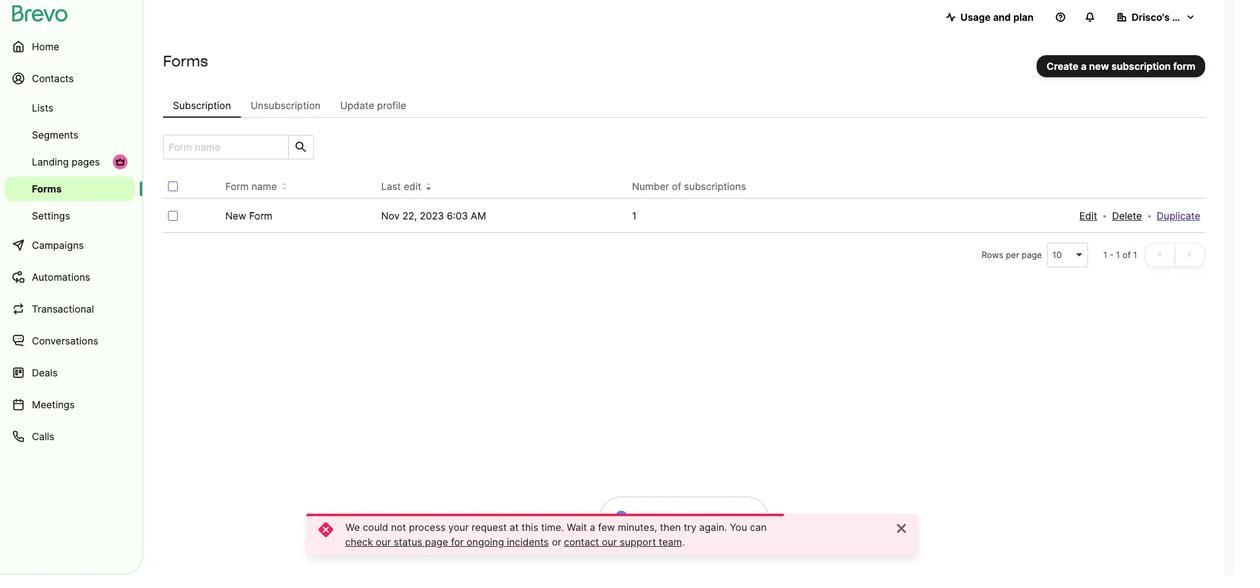 Task type: locate. For each thing, give the bounding box(es) containing it.
rows
[[982, 250, 1004, 260]]

profile
[[377, 99, 407, 112]]

1 horizontal spatial our
[[602, 536, 618, 548]]

edit
[[404, 180, 422, 193]]

a
[[1082, 60, 1087, 72], [590, 521, 596, 534]]

form
[[1174, 60, 1196, 72]]

conversations
[[32, 335, 98, 347]]

new
[[225, 210, 247, 222]]

form left name
[[225, 180, 249, 193]]

then
[[660, 521, 681, 534]]

page down process
[[426, 536, 449, 548]]

1 horizontal spatial form
[[249, 210, 273, 222]]

.
[[683, 536, 685, 548]]

ongoing
[[467, 536, 505, 548]]

gdpr link
[[726, 512, 755, 526]]

0 vertical spatial of
[[672, 180, 682, 193]]

or
[[552, 536, 562, 548]]

last edit
[[381, 180, 422, 193]]

1 horizontal spatial forms
[[163, 52, 208, 70]]

update
[[340, 99, 375, 112]]

our
[[376, 536, 391, 548], [602, 536, 618, 548]]

this
[[522, 521, 539, 534]]

meetings link
[[5, 390, 135, 420]]

0 horizontal spatial of
[[672, 180, 682, 193]]

delete
[[1113, 210, 1143, 222]]

support
[[620, 536, 657, 548]]

0 vertical spatial page
[[1022, 250, 1043, 260]]

contacts link
[[5, 64, 135, 93]]

for
[[452, 536, 464, 548]]

campaigns link
[[5, 231, 135, 260]]

0 vertical spatial form
[[225, 180, 249, 193]]

our down few
[[602, 536, 618, 548]]

1 - 1 of 1
[[1104, 250, 1138, 260]]

0 horizontal spatial forms
[[32, 183, 62, 195]]

check our status page for ongoing incidents link
[[346, 535, 549, 550]]

1 horizontal spatial of
[[1123, 250, 1131, 260]]

new form link
[[225, 210, 273, 222]]

a left few
[[590, 521, 596, 534]]

segments
[[32, 129, 78, 141]]

0 horizontal spatial form
[[225, 180, 249, 193]]

forms down landing
[[32, 183, 62, 195]]

1 our from the left
[[376, 536, 391, 548]]

0 horizontal spatial our
[[376, 536, 391, 548]]

deals link
[[5, 358, 135, 388]]

landing pages
[[32, 156, 100, 168]]

lists
[[32, 102, 53, 114]]

usage and plan
[[961, 11, 1034, 23]]

page right per
[[1022, 250, 1043, 260]]

form right new
[[249, 210, 273, 222]]

1 vertical spatial page
[[426, 536, 449, 548]]

update profile link
[[331, 93, 416, 118]]

usage
[[961, 11, 991, 23]]

forms up subscription link
[[163, 52, 208, 70]]

automations link
[[5, 263, 135, 292]]

a left new
[[1082, 60, 1087, 72]]

rows per page
[[982, 250, 1043, 260]]

forms
[[163, 52, 208, 70], [32, 183, 62, 195]]

our down could on the left bottom of the page
[[376, 536, 391, 548]]

0 horizontal spatial page
[[426, 536, 449, 548]]

can
[[750, 521, 767, 534]]

of right -
[[1123, 250, 1131, 260]]

notification timer progress bar
[[306, 514, 779, 517]]

of
[[672, 180, 682, 193], [1123, 250, 1131, 260]]

status
[[394, 536, 423, 548]]

subscription link
[[163, 93, 241, 118]]

meetings
[[32, 399, 75, 411]]

drisco's drinks
[[1132, 11, 1203, 23]]

edit
[[1080, 210, 1098, 222]]

plan
[[1014, 11, 1034, 23]]

search button
[[288, 136, 313, 159]]

0 horizontal spatial a
[[590, 521, 596, 534]]

lists link
[[5, 96, 135, 120]]

1 vertical spatial a
[[590, 521, 596, 534]]

calls
[[32, 431, 54, 443]]

home link
[[5, 32, 135, 61]]

home
[[32, 40, 59, 53]]

22,
[[403, 210, 417, 222]]

wait
[[567, 521, 587, 534]]

am
[[471, 210, 486, 222]]

landing pages link
[[5, 150, 135, 174]]

we could not process your request at this time. wait a few minutes, then try again. you can check our status page for ongoing incidents or contact our support team .
[[346, 521, 767, 548]]

contacts
[[32, 72, 74, 85]]

again.
[[700, 521, 728, 534]]

at
[[510, 521, 519, 534]]

number
[[632, 180, 670, 193]]

form
[[225, 180, 249, 193], [249, 210, 273, 222]]

search image
[[294, 140, 309, 155]]

0 vertical spatial a
[[1082, 60, 1087, 72]]

last edit button
[[381, 179, 431, 194]]

subscriptions
[[684, 180, 747, 193]]

nov 22, 2023 6:03 am
[[381, 210, 486, 222]]

new
[[1090, 60, 1110, 72]]

page inside we could not process your request at this time. wait a few minutes, then try again. you can check our status page for ongoing incidents or contact our support team .
[[426, 536, 449, 548]]

of right number
[[672, 180, 682, 193]]

2023
[[420, 210, 444, 222]]

number of subscriptions button
[[632, 179, 756, 194]]

1 vertical spatial forms
[[32, 183, 62, 195]]

0 vertical spatial forms
[[163, 52, 208, 70]]



Task type: describe. For each thing, give the bounding box(es) containing it.
Campaign name search field
[[164, 136, 283, 159]]

number of subscriptions
[[632, 180, 747, 193]]

last
[[381, 180, 401, 193]]

campaigns
[[32, 239, 84, 252]]

form inside button
[[225, 180, 249, 193]]

conversations link
[[5, 326, 135, 356]]

we
[[346, 521, 360, 534]]

not
[[391, 521, 406, 534]]

create
[[1047, 60, 1079, 72]]

create a new subscription form link
[[1037, 55, 1206, 77]]

settings link
[[5, 204, 135, 228]]

process
[[409, 521, 446, 534]]

and
[[994, 11, 1012, 23]]

left___rvooi image
[[115, 157, 125, 167]]

duplicate link
[[1157, 209, 1201, 223]]

form name button
[[225, 179, 287, 194]]

update profile
[[340, 99, 407, 112]]

drisco's
[[1132, 11, 1170, 23]]

few
[[598, 521, 615, 534]]

transactional link
[[5, 294, 135, 324]]

1 horizontal spatial a
[[1082, 60, 1087, 72]]

subscription
[[1112, 60, 1172, 72]]

a inside we could not process your request at this time. wait a few minutes, then try again. you can check our status page for ongoing incidents or contact our support team .
[[590, 521, 596, 534]]

landing
[[32, 156, 69, 168]]

could
[[363, 521, 388, 534]]

try
[[684, 521, 697, 534]]

1 horizontal spatial page
[[1022, 250, 1043, 260]]

per
[[1006, 250, 1020, 260]]

your
[[449, 521, 469, 534]]

duplicate
[[1157, 210, 1201, 222]]

create a new subscription form
[[1047, 60, 1196, 72]]

1 vertical spatial form
[[249, 210, 273, 222]]

forms link
[[5, 177, 135, 201]]

1 vertical spatial of
[[1123, 250, 1131, 260]]

subscription
[[173, 99, 231, 112]]

team
[[659, 536, 683, 548]]

contact
[[564, 536, 600, 548]]

drisco's drinks button
[[1108, 5, 1206, 29]]

request
[[472, 521, 507, 534]]

usage and plan button
[[937, 5, 1044, 29]]

calls link
[[5, 422, 135, 451]]

time.
[[542, 521, 564, 534]]

transactional
[[32, 303, 94, 315]]

incidents
[[507, 536, 549, 548]]

of inside button
[[672, 180, 682, 193]]

pages
[[72, 156, 100, 168]]

name
[[252, 180, 277, 193]]

6:03
[[447, 210, 468, 222]]

edit link
[[1080, 209, 1098, 223]]

settings
[[32, 210, 70, 222]]

unsubscription
[[251, 99, 321, 112]]

contact our support team link
[[564, 535, 683, 550]]

nov
[[381, 210, 400, 222]]

deals
[[32, 367, 58, 379]]

gdpr
[[728, 513, 755, 525]]

2 our from the left
[[602, 536, 618, 548]]

forms inside forms "link"
[[32, 183, 62, 195]]

unsubscription link
[[241, 93, 331, 118]]

drinks
[[1173, 11, 1203, 23]]

segments link
[[5, 123, 135, 147]]

minutes,
[[618, 521, 658, 534]]

-
[[1110, 250, 1114, 260]]

check
[[346, 536, 373, 548]]

new form
[[225, 210, 273, 222]]

you
[[730, 521, 748, 534]]

form name
[[225, 180, 277, 193]]



Task type: vqa. For each thing, say whether or not it's contained in the screenshot.
Planned
no



